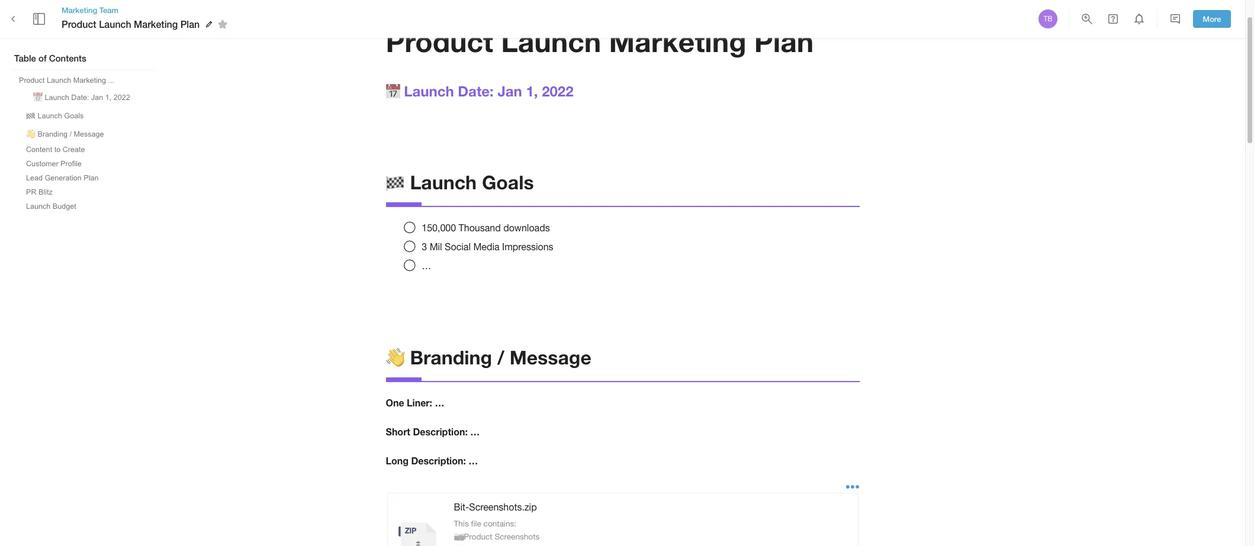 Task type: describe. For each thing, give the bounding box(es) containing it.
1 horizontal spatial product
[[62, 18, 96, 30]]

contents
[[49, 53, 86, 63]]

pr
[[26, 188, 36, 197]]

2 horizontal spatial product
[[386, 24, 493, 58]]

tb
[[1044, 15, 1053, 23]]

1 vertical spatial branding
[[410, 347, 492, 369]]

screenshots.zip
[[469, 502, 537, 513]]

plan inside content to create customer profile lead generation plan pr blitz launch budget
[[84, 174, 99, 182]]

launch inside content to create customer profile lead generation plan pr blitz launch budget
[[26, 203, 51, 211]]

1 horizontal spatial 🏁
[[386, 171, 405, 193]]

2022 inside button
[[114, 94, 130, 102]]

content
[[26, 146, 52, 154]]

file
[[471, 519, 481, 529]]

1 vertical spatial 👋
[[386, 347, 405, 369]]

short
[[386, 426, 410, 438]]

mil
[[430, 242, 442, 252]]

150,000
[[422, 223, 456, 233]]

1 horizontal spatial 📅
[[386, 83, 400, 99]]

long description: …
[[386, 455, 478, 467]]

lead generation plan button
[[21, 172, 103, 185]]

1 horizontal spatial date:
[[458, 83, 494, 99]]

1 horizontal spatial plan
[[180, 18, 200, 30]]

product inside button
[[19, 76, 45, 85]]

launch inside 📅 launch date: jan 1, 2022 button
[[45, 94, 69, 102]]

bit-
[[454, 502, 469, 513]]

marketing team
[[62, 5, 118, 15]]

content to create button
[[21, 143, 90, 156]]

👋 inside button
[[26, 130, 36, 139]]

2 horizontal spatial /
[[497, 347, 504, 369]]

👋 branding / message inside 👋 branding / message button
[[26, 130, 104, 139]]

1 horizontal spatial 🏁 launch goals
[[386, 171, 534, 193]]

one liner: …
[[386, 398, 444, 409]]

customer profile button
[[21, 158, 86, 171]]

0 horizontal spatial product launch marketing plan
[[62, 18, 200, 30]]

marketing inside button
[[73, 76, 106, 85]]

lead
[[26, 174, 43, 182]]

branding inside button
[[38, 130, 67, 139]]

goals inside button
[[64, 112, 84, 120]]

… for long description: …
[[469, 455, 478, 467]]

product launch marketing ...
[[19, 76, 114, 85]]

🏁 launch goals button
[[21, 107, 88, 124]]

pr blitz button
[[21, 186, 57, 199]]

impressions
[[502, 242, 553, 252]]

table
[[14, 53, 36, 63]]

📅 launch date: jan 1, 2022 button
[[28, 88, 135, 105]]

1 horizontal spatial 📅 launch date: jan 1, 2022
[[386, 83, 574, 99]]

this file contains: 📷product screenshots ⭐️logos / ico
[[454, 519, 540, 547]]

...
[[108, 76, 114, 85]]

profile
[[60, 160, 82, 168]]

message inside button
[[74, 130, 104, 139]]

thousand
[[459, 223, 501, 233]]

2 horizontal spatial plan
[[754, 24, 814, 58]]

launch budget button
[[21, 200, 81, 213]]

⭐️logos
[[454, 546, 486, 547]]

long
[[386, 455, 409, 467]]

liner:
[[407, 398, 432, 409]]

team
[[99, 5, 118, 15]]

contains:
[[484, 519, 516, 529]]

📅 inside button
[[33, 94, 43, 102]]

budget
[[53, 203, 76, 211]]

1 horizontal spatial product launch marketing plan
[[386, 24, 814, 58]]



Task type: vqa. For each thing, say whether or not it's contained in the screenshot.
Comments Icon
no



Task type: locate. For each thing, give the bounding box(es) containing it.
0 vertical spatial branding
[[38, 130, 67, 139]]

date: inside button
[[71, 94, 89, 102]]

🏁 launch goals up 👋 branding / message button
[[26, 112, 84, 120]]

…
[[422, 260, 431, 271], [435, 398, 444, 409], [470, 426, 480, 438], [469, 455, 478, 467]]

description: up the long description: …
[[413, 426, 468, 438]]

product launch marketing ... button
[[14, 74, 119, 87]]

0 horizontal spatial jan
[[91, 94, 103, 102]]

0 horizontal spatial product
[[19, 76, 45, 85]]

branding
[[38, 130, 67, 139], [410, 347, 492, 369]]

📷product
[[454, 532, 492, 542]]

social
[[445, 242, 471, 252]]

0 horizontal spatial 📅
[[33, 94, 43, 102]]

… right liner:
[[435, 398, 444, 409]]

launch inside 🏁 launch goals button
[[38, 112, 62, 120]]

blitz
[[38, 188, 53, 197]]

goals
[[64, 112, 84, 120], [482, 171, 534, 193]]

one
[[386, 398, 404, 409]]

0 vertical spatial 👋
[[26, 130, 36, 139]]

marketing team link
[[62, 5, 232, 15]]

0 vertical spatial 👋 branding / message
[[26, 130, 104, 139]]

2 vertical spatial /
[[489, 546, 491, 547]]

📅 launch date: jan 1, 2022
[[386, 83, 574, 99], [33, 94, 130, 102]]

1 horizontal spatial /
[[489, 546, 491, 547]]

🏁 launch goals inside button
[[26, 112, 84, 120]]

👋 up content
[[26, 130, 36, 139]]

150,000 thousand downloads
[[422, 223, 550, 233]]

branding up liner:
[[410, 347, 492, 369]]

generation
[[45, 174, 82, 182]]

0 vertical spatial description:
[[413, 426, 468, 438]]

goals up "downloads"
[[482, 171, 534, 193]]

0 vertical spatial 🏁
[[26, 112, 36, 120]]

more button
[[1193, 10, 1231, 28]]

marketing
[[62, 5, 97, 15], [134, 18, 178, 30], [609, 24, 746, 58], [73, 76, 106, 85]]

1 horizontal spatial jan
[[498, 83, 522, 99]]

… for one liner: …
[[435, 398, 444, 409]]

jan
[[498, 83, 522, 99], [91, 94, 103, 102]]

3 mil social media impressions
[[422, 242, 553, 252]]

of
[[39, 53, 47, 63]]

1 vertical spatial 🏁
[[386, 171, 405, 193]]

1 vertical spatial goals
[[482, 171, 534, 193]]

1 vertical spatial 🏁 launch goals
[[386, 171, 534, 193]]

2022
[[542, 83, 574, 99], [114, 94, 130, 102]]

👋 up one
[[386, 347, 405, 369]]

description: for long
[[411, 455, 466, 467]]

… up "bit-" at bottom
[[469, 455, 478, 467]]

more
[[1203, 14, 1221, 23]]

1 horizontal spatial 2022
[[542, 83, 574, 99]]

description: down short description: …
[[411, 455, 466, 467]]

1,
[[526, 83, 538, 99], [105, 94, 111, 102]]

0 horizontal spatial message
[[74, 130, 104, 139]]

🏁
[[26, 112, 36, 120], [386, 171, 405, 193]]

🏁 launch goals up thousand in the left of the page
[[386, 171, 534, 193]]

launch
[[99, 18, 131, 30], [501, 24, 601, 58], [47, 76, 71, 85], [404, 83, 454, 99], [45, 94, 69, 102], [38, 112, 62, 120], [410, 171, 477, 193], [26, 203, 51, 211]]

1 horizontal spatial goals
[[482, 171, 534, 193]]

1 vertical spatial 👋 branding / message
[[386, 347, 591, 369]]

0 horizontal spatial 🏁
[[26, 112, 36, 120]]

1 horizontal spatial 1,
[[526, 83, 538, 99]]

product launch marketing plan
[[62, 18, 200, 30], [386, 24, 814, 58]]

0 horizontal spatial 👋
[[26, 130, 36, 139]]

1 vertical spatial description:
[[411, 455, 466, 467]]

0 horizontal spatial 2022
[[114, 94, 130, 102]]

1 horizontal spatial message
[[510, 347, 591, 369]]

launch inside product launch marketing ... button
[[47, 76, 71, 85]]

0 horizontal spatial /
[[70, 130, 72, 139]]

product
[[62, 18, 96, 30], [386, 24, 493, 58], [19, 76, 45, 85]]

this
[[454, 519, 469, 529]]

description:
[[413, 426, 468, 438], [411, 455, 466, 467]]

media
[[473, 242, 500, 252]]

0 vertical spatial message
[[74, 130, 104, 139]]

📅
[[386, 83, 400, 99], [33, 94, 43, 102]]

0 horizontal spatial 📅 launch date: jan 1, 2022
[[33, 94, 130, 102]]

👋
[[26, 130, 36, 139], [386, 347, 405, 369]]

customer
[[26, 160, 58, 168]]

/ inside button
[[70, 130, 72, 139]]

🏁 launch goals
[[26, 112, 84, 120], [386, 171, 534, 193]]

0 vertical spatial 🏁 launch goals
[[26, 112, 84, 120]]

0 horizontal spatial goals
[[64, 112, 84, 120]]

plan
[[180, 18, 200, 30], [754, 24, 814, 58], [84, 174, 99, 182]]

bit-screenshots.zip
[[454, 502, 537, 513]]

to
[[54, 146, 60, 154]]

0 horizontal spatial date:
[[71, 94, 89, 102]]

👋 branding / message button
[[21, 125, 109, 142]]

0 horizontal spatial 👋 branding / message
[[26, 130, 104, 139]]

0 horizontal spatial 1,
[[105, 94, 111, 102]]

0 horizontal spatial plan
[[84, 174, 99, 182]]

date:
[[458, 83, 494, 99], [71, 94, 89, 102]]

… for short description: …
[[470, 426, 480, 438]]

0 vertical spatial /
[[70, 130, 72, 139]]

content to create customer profile lead generation plan pr blitz launch budget
[[26, 146, 99, 211]]

1, inside button
[[105, 94, 111, 102]]

downloads
[[503, 223, 550, 233]]

create
[[63, 146, 85, 154]]

/
[[70, 130, 72, 139], [497, 347, 504, 369], [489, 546, 491, 547]]

1 vertical spatial message
[[510, 347, 591, 369]]

3
[[422, 242, 427, 252]]

/ inside this file contains: 📷product screenshots ⭐️logos / ico
[[489, 546, 491, 547]]

0 horizontal spatial branding
[[38, 130, 67, 139]]

tb button
[[1037, 8, 1059, 30]]

1 horizontal spatial 👋 branding / message
[[386, 347, 591, 369]]

goals up 👋 branding / message button
[[64, 112, 84, 120]]

📅 launch date: jan 1, 2022 inside button
[[33, 94, 130, 102]]

branding up content to create button
[[38, 130, 67, 139]]

🏁 inside button
[[26, 112, 36, 120]]

message
[[74, 130, 104, 139], [510, 347, 591, 369]]

short description: …
[[386, 426, 480, 438]]

0 vertical spatial goals
[[64, 112, 84, 120]]

👋 branding / message
[[26, 130, 104, 139], [386, 347, 591, 369]]

description: for short
[[413, 426, 468, 438]]

screenshots
[[495, 532, 540, 542]]

0 horizontal spatial 🏁 launch goals
[[26, 112, 84, 120]]

1 vertical spatial /
[[497, 347, 504, 369]]

table of contents
[[14, 53, 86, 63]]

… down 3
[[422, 260, 431, 271]]

jan inside button
[[91, 94, 103, 102]]

1 horizontal spatial branding
[[410, 347, 492, 369]]

1 horizontal spatial 👋
[[386, 347, 405, 369]]

… up the long description: …
[[470, 426, 480, 438]]



